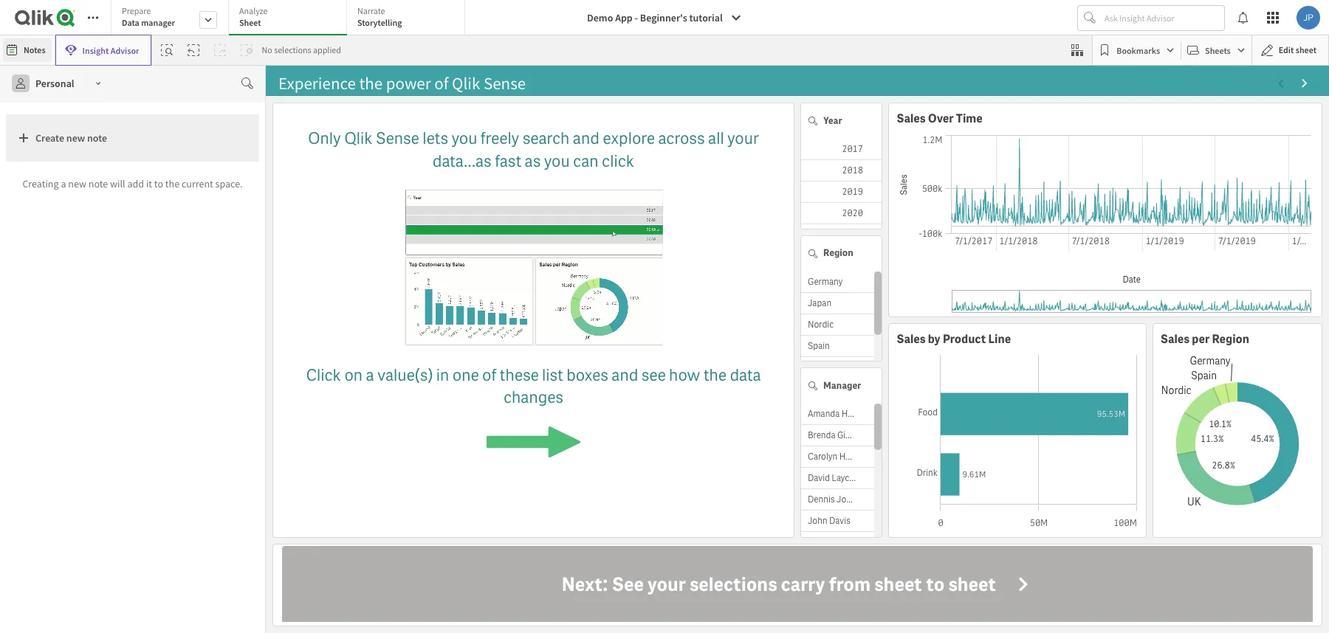 Task type: locate. For each thing, give the bounding box(es) containing it.
sales per region
[[1161, 332, 1249, 347]]

sales left 'per'
[[1161, 332, 1190, 347]]

sales over time application
[[888, 103, 1322, 318]]

storytelling
[[357, 17, 402, 28]]

0 horizontal spatial a
[[61, 177, 66, 190]]

a inside click on a value(s) in one of these list boxes and see how the data changes
[[366, 364, 374, 386]]

0 vertical spatial note
[[87, 131, 107, 145]]

carry
[[781, 572, 825, 597]]

sales for sales per region
[[1161, 332, 1190, 347]]

application
[[272, 103, 795, 539], [282, 105, 785, 536]]

your inside only qlik sense lets you freely search and explore across all your data...as fast as you can click
[[727, 128, 759, 149]]

dennis
[[808, 494, 835, 506]]

and left the see at bottom
[[612, 364, 638, 386]]

0 vertical spatial and
[[573, 128, 600, 149]]

0 vertical spatial a
[[61, 177, 66, 190]]

the right how
[[703, 364, 727, 386]]

to inside button
[[926, 572, 945, 597]]

region right 'per'
[[1212, 332, 1249, 347]]

sales inside 'application'
[[897, 111, 926, 126]]

1 horizontal spatial you
[[544, 150, 570, 172]]

1 horizontal spatial and
[[612, 364, 638, 386]]

demo app - beginner's tutorial button
[[578, 6, 751, 30]]

and
[[573, 128, 600, 149], [612, 364, 638, 386]]

0 vertical spatial to
[[154, 177, 163, 190]]

per
[[1192, 332, 1210, 347]]

sales left by
[[897, 332, 926, 347]]

note right create
[[87, 131, 107, 145]]

john for john davis
[[808, 515, 827, 527]]

selections
[[274, 44, 311, 55], [690, 572, 777, 597]]

next sheet: product details image
[[1299, 78, 1311, 89]]

of
[[482, 364, 496, 386]]

0 vertical spatial the
[[165, 177, 179, 190]]

and up can
[[573, 128, 600, 149]]

boxes
[[567, 364, 608, 386]]

you up data...as
[[452, 128, 477, 149]]

carolyn halmon
[[808, 451, 870, 463]]

1 horizontal spatial the
[[703, 364, 727, 386]]

search notes image
[[241, 78, 253, 89]]

the
[[165, 177, 179, 190], [703, 364, 727, 386]]

0 horizontal spatial the
[[165, 177, 179, 190]]

selections tool image
[[1072, 44, 1083, 56]]

value(s)
[[377, 364, 433, 386]]

sales by product line
[[897, 332, 1011, 347]]

0 vertical spatial you
[[452, 128, 477, 149]]

product
[[943, 332, 986, 347]]

0 horizontal spatial to
[[154, 177, 163, 190]]

it
[[146, 177, 152, 190]]

1 horizontal spatial selections
[[690, 572, 777, 597]]

1 vertical spatial john
[[808, 537, 827, 549]]

john down dennis
[[808, 515, 827, 527]]

a right on
[[366, 364, 374, 386]]

region up germany
[[823, 247, 853, 259]]

uk image
[[801, 357, 857, 378]]

japan
[[808, 297, 832, 309]]

carolyn
[[808, 451, 838, 463]]

narrate
[[357, 5, 385, 16]]

all
[[708, 128, 724, 149]]

1 horizontal spatial sheet
[[948, 572, 996, 597]]

sales for sales over time
[[897, 111, 926, 126]]

your right see
[[648, 572, 686, 597]]

0 vertical spatial region
[[823, 247, 853, 259]]

honda
[[842, 408, 867, 420]]

see
[[612, 572, 644, 597]]

a right creating
[[61, 177, 66, 190]]

0 horizontal spatial you
[[452, 128, 477, 149]]

manager
[[823, 379, 861, 392]]

sales inside "application"
[[897, 332, 926, 347]]

one
[[452, 364, 479, 386]]

1 vertical spatial a
[[366, 364, 374, 386]]

add
[[127, 177, 144, 190]]

1 vertical spatial to
[[926, 572, 945, 597]]

1 vertical spatial and
[[612, 364, 638, 386]]

creating
[[22, 177, 59, 190]]

1 vertical spatial region
[[1212, 332, 1249, 347]]

1 horizontal spatial your
[[727, 128, 759, 149]]

beginner's
[[640, 11, 687, 24]]

1 vertical spatial your
[[648, 572, 686, 597]]

sheet right from
[[875, 572, 922, 597]]

1 horizontal spatial a
[[366, 364, 374, 386]]

by
[[928, 332, 940, 347]]

brenda gibson
[[808, 430, 865, 442]]

note left will
[[88, 177, 108, 190]]

sheet
[[1296, 44, 1317, 55], [875, 572, 922, 597], [948, 572, 996, 597]]

new right creating
[[68, 177, 86, 190]]

sales inside application
[[1161, 332, 1190, 347]]

-
[[635, 11, 638, 24]]

you right as
[[544, 150, 570, 172]]

demo app - beginner's tutorial
[[587, 11, 723, 24]]

explore
[[603, 128, 655, 149]]

david laychak
[[808, 473, 863, 484]]

0 horizontal spatial selections
[[274, 44, 311, 55]]

0 horizontal spatial your
[[648, 572, 686, 597]]

selections right no at the left of the page
[[274, 44, 311, 55]]

personal button
[[6, 72, 110, 95]]

region
[[823, 247, 853, 259], [1212, 332, 1249, 347]]

fast
[[495, 150, 521, 172]]

2 john from the top
[[808, 537, 827, 549]]

0 vertical spatial new
[[66, 131, 85, 145]]

1 vertical spatial selections
[[690, 572, 777, 597]]

line
[[988, 332, 1011, 347]]

1 horizontal spatial region
[[1212, 332, 1249, 347]]

to
[[154, 177, 163, 190], [926, 572, 945, 597]]

app
[[615, 11, 633, 24]]

prepare
[[122, 5, 151, 16]]

demo
[[587, 11, 613, 24]]

edit sheet button
[[1251, 35, 1329, 66]]

john left greg
[[808, 537, 827, 549]]

next: see your selections carry from sheet to sheet application
[[0, 0, 1329, 634], [272, 544, 1322, 627]]

freely
[[481, 128, 519, 149]]

the right "it"
[[165, 177, 179, 190]]

time
[[956, 111, 983, 126]]

applied
[[313, 44, 341, 55]]

only qlik sense lets you freely search and explore across all your data...as fast as you can click
[[308, 128, 759, 172]]

sheet right edit
[[1296, 44, 1317, 55]]

click
[[602, 150, 634, 172]]

selections inside next: see your selections carry from sheet to sheet button
[[690, 572, 777, 597]]

as
[[525, 150, 541, 172]]

0 vertical spatial your
[[727, 128, 759, 149]]

no
[[262, 44, 272, 55]]

1 john from the top
[[808, 515, 827, 527]]

1 horizontal spatial to
[[926, 572, 945, 597]]

qlik
[[344, 128, 373, 149]]

sheet left "arrow right" image
[[948, 572, 996, 597]]

0 horizontal spatial and
[[573, 128, 600, 149]]

tab list containing prepare
[[111, 0, 470, 37]]

next:
[[562, 572, 608, 597]]

list
[[542, 364, 563, 386]]

over
[[928, 111, 954, 126]]

new right create
[[66, 131, 85, 145]]

selections left carry
[[690, 572, 777, 597]]

sales left over
[[897, 111, 926, 126]]

only
[[308, 128, 341, 149]]

insight advisor button
[[55, 35, 152, 66]]

current
[[182, 177, 213, 190]]

john davis
[[808, 515, 851, 527]]

insight
[[82, 45, 109, 56]]

you
[[452, 128, 477, 149], [544, 150, 570, 172]]

Ask Insight Advisor text field
[[1102, 6, 1224, 30]]

1 vertical spatial new
[[68, 177, 86, 190]]

your right all
[[727, 128, 759, 149]]

0 vertical spatial john
[[808, 515, 827, 527]]

tab list
[[111, 0, 470, 37]]

new
[[66, 131, 85, 145], [68, 177, 86, 190]]

advisor
[[111, 45, 139, 56]]

amanda
[[808, 408, 840, 420]]

to for sheet
[[926, 572, 945, 597]]

1 vertical spatial the
[[703, 364, 727, 386]]



Task type: describe. For each thing, give the bounding box(es) containing it.
sales by product line application
[[888, 324, 1147, 539]]

narrate storytelling
[[357, 5, 402, 28]]

new inside create new note button
[[66, 131, 85, 145]]

how
[[669, 364, 700, 386]]

lets
[[422, 128, 448, 149]]

johnson
[[837, 494, 871, 506]]

edit sheet
[[1279, 44, 1317, 55]]

prepare data manager
[[122, 5, 175, 28]]

these
[[500, 364, 539, 386]]

data
[[730, 364, 761, 386]]

search
[[523, 128, 570, 149]]

changes
[[504, 387, 563, 409]]

smart search image
[[161, 44, 173, 56]]

step back image
[[188, 44, 200, 56]]

1 vertical spatial you
[[544, 150, 570, 172]]

will
[[110, 177, 125, 190]]

john davis optional. 6 of 19 row
[[801, 511, 874, 532]]

james peterson image
[[1297, 6, 1320, 30]]

sales for sales by product line
[[897, 332, 926, 347]]

spain
[[808, 340, 830, 352]]

john greg
[[808, 537, 848, 549]]

no selections applied
[[262, 44, 341, 55]]

can
[[573, 150, 599, 172]]

year
[[823, 114, 842, 127]]

john for john greg
[[808, 537, 827, 549]]

2020
[[842, 207, 863, 219]]

tutorial
[[689, 11, 723, 24]]

arrow right image
[[1014, 575, 1033, 594]]

personal
[[35, 77, 74, 90]]

bookmarks button
[[1096, 38, 1178, 62]]

manager
[[141, 17, 175, 28]]

john greg optional. 7 of 19 row
[[801, 532, 874, 554]]

insight advisor
[[82, 45, 139, 56]]

2018
[[842, 165, 863, 176]]

davis
[[829, 515, 851, 527]]

analyze sheet
[[239, 5, 268, 28]]

data...as
[[433, 150, 492, 172]]

david laychak optional. 4 of 19 row
[[801, 468, 874, 490]]

2018 optional. 2 of 5 row
[[801, 160, 882, 182]]

click on a value(s) in one of these list boxes and see how the data changes
[[306, 364, 761, 409]]

analyze
[[239, 5, 268, 16]]

and inside click on a value(s) in one of these list boxes and see how the data changes
[[612, 364, 638, 386]]

david
[[808, 473, 830, 484]]

sales per region application
[[1152, 324, 1322, 539]]

next: see your selections carry from sheet to sheet button
[[282, 547, 1313, 622]]

gibson
[[837, 430, 865, 442]]

germany
[[808, 276, 843, 288]]

amanda honda optional. 1 of 19 row
[[801, 404, 874, 425]]

your inside button
[[648, 572, 686, 597]]

0 horizontal spatial sheet
[[875, 572, 922, 597]]

halmon
[[839, 451, 870, 463]]

sheets button
[[1184, 38, 1248, 62]]

2017
[[842, 143, 863, 155]]

in
[[436, 364, 449, 386]]

2019
[[842, 186, 863, 198]]

sales over time
[[897, 111, 983, 126]]

sheets
[[1205, 45, 1231, 56]]

note inside button
[[87, 131, 107, 145]]

create
[[35, 131, 64, 145]]

create new note
[[35, 131, 107, 145]]

uk optional. 5 of 7 row
[[801, 357, 874, 378]]

dennis johnson optional. 5 of 19 row
[[801, 490, 874, 511]]

to for the
[[154, 177, 163, 190]]

notes button
[[3, 38, 51, 62]]

notes
[[24, 44, 45, 55]]

dennis johnson
[[808, 494, 871, 506]]

edit
[[1279, 44, 1294, 55]]

amanda honda
[[808, 408, 867, 420]]

2020 optional. 4 of 5 row
[[801, 203, 882, 224]]

0 vertical spatial selections
[[274, 44, 311, 55]]

from
[[829, 572, 871, 597]]

brenda
[[808, 430, 836, 442]]

2019 optional. 3 of 5 row
[[801, 182, 882, 203]]

2 horizontal spatial sheet
[[1296, 44, 1317, 55]]

nordic
[[808, 319, 834, 330]]

creating a new note will add it to the current space.
[[22, 177, 243, 190]]

space.
[[215, 177, 243, 190]]

across
[[658, 128, 705, 149]]

sense
[[376, 128, 419, 149]]

1 vertical spatial note
[[88, 177, 108, 190]]

0 horizontal spatial region
[[823, 247, 853, 259]]

laychak
[[832, 473, 863, 484]]

create new note button
[[6, 114, 259, 162]]

see
[[642, 364, 666, 386]]

greg
[[829, 537, 848, 549]]

region inside application
[[1212, 332, 1249, 347]]

and inside only qlik sense lets you freely search and explore across all your data...as fast as you can click
[[573, 128, 600, 149]]

click
[[306, 364, 341, 386]]

sheet
[[239, 17, 261, 28]]

data
[[122, 17, 139, 28]]

the inside click on a value(s) in one of these list boxes and see how the data changes
[[703, 364, 727, 386]]

nordic optional. 3 of 7 row
[[801, 314, 874, 336]]



Task type: vqa. For each thing, say whether or not it's contained in the screenshot.
Vertical grouped bar chart icon
no



